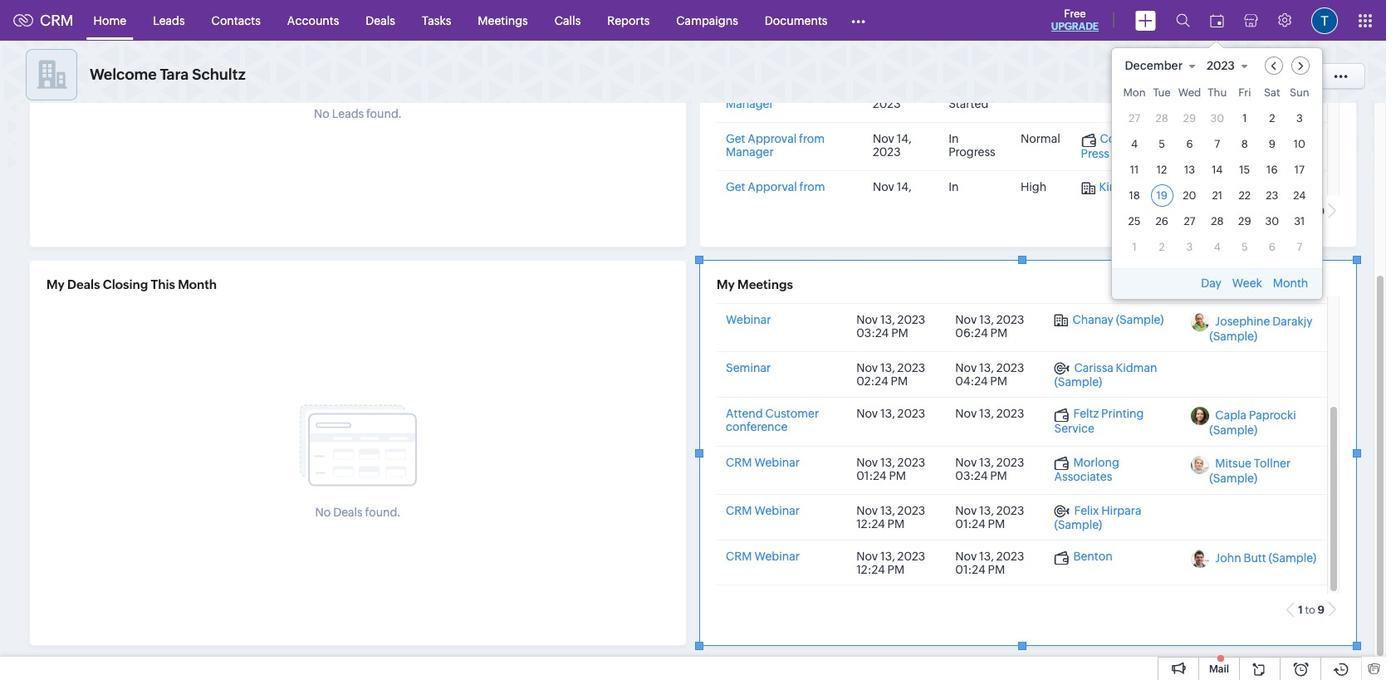 Task type: vqa. For each thing, say whether or not it's contained in the screenshot.
9
yes



Task type: locate. For each thing, give the bounding box(es) containing it.
1 horizontal spatial deals
[[366, 14, 395, 27]]

1 horizontal spatial 1
[[1243, 112, 1247, 124]]

0 vertical spatial 28
[[1156, 112, 1168, 124]]

0 horizontal spatial meetings
[[478, 14, 528, 27]]

my
[[47, 277, 65, 292], [717, 277, 735, 292]]

1 vertical spatial 29
[[1239, 215, 1251, 227]]

29 down "wednesday" column header at right
[[1183, 112, 1196, 124]]

4 up 11
[[1131, 137, 1138, 150]]

home link
[[80, 0, 140, 40]]

0 vertical spatial 6
[[1186, 137, 1193, 150]]

row containing 25
[[1123, 210, 1311, 232]]

19
[[1157, 189, 1168, 201]]

0 horizontal spatial tara
[[160, 66, 189, 83]]

deals left closing
[[67, 277, 100, 292]]

row up the 14
[[1123, 132, 1311, 155]]

contacts
[[211, 14, 261, 27]]

row up 21
[[1123, 158, 1311, 181]]

28 down tuesday column header
[[1156, 112, 1168, 124]]

1 down friday column header
[[1243, 112, 1247, 124]]

1 vertical spatial 2
[[1159, 240, 1165, 253]]

row containing 4
[[1123, 132, 1311, 155]]

30 down '23'
[[1265, 215, 1279, 227]]

search image
[[1176, 13, 1190, 27]]

0 vertical spatial 5
[[1159, 137, 1165, 150]]

closing
[[103, 277, 148, 292]]

6 up month link at the right of the page
[[1269, 240, 1276, 253]]

home right crm
[[94, 14, 126, 27]]

23
[[1266, 189, 1279, 201]]

day
[[1201, 276, 1222, 289]]

0 horizontal spatial 6
[[1186, 137, 1193, 150]]

5 up week link
[[1242, 240, 1248, 253]]

deals link
[[352, 0, 409, 40]]

27 down 20
[[1184, 215, 1196, 227]]

0 horizontal spatial 2
[[1159, 240, 1165, 253]]

row containing 11
[[1123, 158, 1311, 181]]

1 horizontal spatial my
[[717, 277, 735, 292]]

row containing mon
[[1123, 86, 1311, 103]]

3 down the sunday column header
[[1297, 112, 1303, 124]]

1 horizontal spatial home
[[1241, 69, 1274, 83]]

30
[[1211, 112, 1224, 124], [1265, 215, 1279, 227]]

row containing 1
[[1123, 235, 1311, 258]]

profile element
[[1302, 0, 1348, 40]]

6 row from the top
[[1123, 210, 1311, 232]]

1 vertical spatial 30
[[1265, 215, 1279, 227]]

my deals closing this month
[[47, 277, 217, 292]]

home
[[94, 14, 126, 27], [1241, 69, 1274, 83]]

0 vertical spatial meetings
[[478, 14, 528, 27]]

1 horizontal spatial meetings
[[738, 277, 793, 292]]

2 down saturday column header
[[1269, 112, 1275, 124]]

0 vertical spatial 7
[[1215, 137, 1220, 150]]

3 row from the top
[[1123, 132, 1311, 155]]

contacts link
[[198, 0, 274, 40]]

1 vertical spatial 4
[[1214, 240, 1221, 253]]

6 up "13"
[[1186, 137, 1193, 150]]

3
[[1297, 112, 1303, 124], [1187, 240, 1193, 253]]

1 horizontal spatial 5
[[1242, 240, 1248, 253]]

6
[[1186, 137, 1193, 150], [1269, 240, 1276, 253]]

4 up day link
[[1214, 240, 1221, 253]]

7 up the 14
[[1215, 137, 1220, 150]]

0 horizontal spatial my
[[47, 277, 65, 292]]

schultz
[[192, 66, 245, 83]]

month right week link
[[1273, 276, 1308, 289]]

tasks
[[422, 14, 451, 27]]

row
[[1123, 86, 1311, 103], [1123, 107, 1311, 129], [1123, 132, 1311, 155], [1123, 158, 1311, 181], [1123, 184, 1311, 206], [1123, 210, 1311, 232], [1123, 235, 1311, 258]]

tara left the schultz
[[160, 66, 189, 83]]

1 horizontal spatial 27
[[1184, 215, 1196, 227]]

0 vertical spatial deals
[[366, 14, 395, 27]]

1 horizontal spatial tara
[[1165, 69, 1188, 83]]

1 horizontal spatial 28
[[1211, 215, 1224, 227]]

create menu image
[[1135, 10, 1156, 30]]

28 down 21
[[1211, 215, 1224, 227]]

1 vertical spatial home
[[1241, 69, 1274, 83]]

row down 'thursday' column header
[[1123, 107, 1311, 129]]

reports link
[[594, 0, 663, 40]]

4 row from the top
[[1123, 158, 1311, 181]]

2 row from the top
[[1123, 107, 1311, 129]]

9
[[1269, 137, 1276, 150]]

30 down 'thursday' column header
[[1211, 112, 1224, 124]]

row containing 27
[[1123, 107, 1311, 129]]

10
[[1294, 137, 1306, 150]]

row down tara schultz's home
[[1123, 86, 1311, 103]]

campaigns
[[676, 14, 738, 27]]

1 my from the left
[[47, 277, 65, 292]]

thursday column header
[[1206, 86, 1229, 103]]

0 horizontal spatial deals
[[67, 277, 100, 292]]

7 row from the top
[[1123, 235, 1311, 258]]

1 horizontal spatial 7
[[1297, 240, 1303, 253]]

1 row from the top
[[1123, 86, 1311, 103]]

tasks link
[[409, 0, 465, 40]]

5
[[1159, 137, 1165, 150], [1242, 240, 1248, 253]]

27
[[1129, 112, 1141, 124], [1184, 215, 1196, 227]]

31
[[1294, 215, 1305, 227]]

0 horizontal spatial 1
[[1132, 240, 1137, 253]]

7 down '31'
[[1297, 240, 1303, 253]]

29 down 22
[[1239, 215, 1251, 227]]

welcome
[[90, 66, 157, 83]]

1
[[1243, 112, 1247, 124], [1132, 240, 1137, 253]]

0 vertical spatial 1
[[1243, 112, 1247, 124]]

2 down 26
[[1159, 240, 1165, 253]]

3 down 20
[[1187, 240, 1193, 253]]

tara schultz's home
[[1165, 69, 1274, 83]]

my meetings
[[717, 277, 793, 292]]

1 vertical spatial 3
[[1187, 240, 1193, 253]]

12
[[1157, 163, 1167, 176]]

0 horizontal spatial 28
[[1156, 112, 1168, 124]]

29
[[1183, 112, 1196, 124], [1239, 215, 1251, 227]]

1 vertical spatial 7
[[1297, 240, 1303, 253]]

1 vertical spatial deals
[[67, 277, 100, 292]]

0 vertical spatial 27
[[1129, 112, 1141, 124]]

0 horizontal spatial home
[[94, 14, 126, 27]]

deals left tasks link
[[366, 14, 395, 27]]

month right this
[[178, 277, 217, 292]]

0 horizontal spatial 30
[[1211, 112, 1224, 124]]

1 vertical spatial 5
[[1242, 240, 1248, 253]]

27 down monday column header
[[1129, 112, 1141, 124]]

month
[[1273, 276, 1308, 289], [178, 277, 217, 292]]

0 horizontal spatial 27
[[1129, 112, 1141, 124]]

tara schultz's home link
[[1165, 69, 1299, 83]]

campaigns link
[[663, 0, 752, 40]]

2
[[1269, 112, 1275, 124], [1159, 240, 1165, 253]]

1 vertical spatial 1
[[1132, 240, 1137, 253]]

this
[[151, 277, 175, 292]]

grid containing mon
[[1112, 83, 1323, 268]]

5 up the 12
[[1159, 137, 1165, 150]]

0 vertical spatial 2
[[1269, 112, 1275, 124]]

meetings
[[478, 14, 528, 27], [738, 277, 793, 292]]

deals
[[366, 14, 395, 27], [67, 277, 100, 292]]

0 vertical spatial home
[[94, 14, 126, 27]]

home up fri
[[1241, 69, 1274, 83]]

0 horizontal spatial 5
[[1159, 137, 1165, 150]]

2 my from the left
[[717, 277, 735, 292]]

28
[[1156, 112, 1168, 124], [1211, 215, 1224, 227]]

1 horizontal spatial 3
[[1297, 112, 1303, 124]]

7
[[1215, 137, 1220, 150], [1297, 240, 1303, 253]]

0 horizontal spatial 29
[[1183, 112, 1196, 124]]

21
[[1212, 189, 1223, 201]]

1 vertical spatial 6
[[1269, 240, 1276, 253]]

row down 21
[[1123, 210, 1311, 232]]

row down the 14
[[1123, 184, 1311, 206]]

row up day link
[[1123, 235, 1311, 258]]

my for my deals closing this month
[[47, 277, 65, 292]]

1 down 25
[[1132, 240, 1137, 253]]

5 row from the top
[[1123, 184, 1311, 206]]

week
[[1232, 276, 1262, 289]]

1 horizontal spatial month
[[1273, 276, 1308, 289]]

1 horizontal spatial 30
[[1265, 215, 1279, 227]]

tara up mon tue wed thu
[[1165, 69, 1188, 83]]

4
[[1131, 137, 1138, 150], [1214, 240, 1221, 253]]

0 vertical spatial 4
[[1131, 137, 1138, 150]]

grid
[[1112, 83, 1323, 268]]

1 vertical spatial 28
[[1211, 215, 1224, 227]]

meetings inside "link"
[[478, 14, 528, 27]]

documents
[[765, 14, 828, 27]]

week link
[[1231, 276, 1264, 289]]

tara
[[160, 66, 189, 83], [1165, 69, 1188, 83]]

free upgrade
[[1051, 7, 1099, 32]]



Task type: describe. For each thing, give the bounding box(es) containing it.
0 vertical spatial 3
[[1297, 112, 1303, 124]]

1 horizontal spatial 29
[[1239, 215, 1251, 227]]

1 horizontal spatial 4
[[1214, 240, 1221, 253]]

14
[[1212, 163, 1223, 176]]

calls
[[555, 14, 581, 27]]

row containing 18
[[1123, 184, 1311, 206]]

sat
[[1264, 86, 1280, 98]]

2023 field
[[1206, 56, 1256, 74]]

25
[[1128, 215, 1141, 227]]

8
[[1242, 137, 1248, 150]]

accounts
[[287, 14, 339, 27]]

profile image
[[1312, 7, 1338, 34]]

reports
[[607, 14, 650, 27]]

crm
[[40, 12, 74, 29]]

mail
[[1209, 664, 1229, 675]]

welcome tara schultz
[[90, 66, 245, 83]]

20
[[1183, 189, 1197, 201]]

tue
[[1153, 86, 1171, 98]]

leads
[[153, 14, 185, 27]]

sunday column header
[[1289, 86, 1311, 103]]

gripsmall diagonal se image
[[1353, 642, 1361, 650]]

accounts link
[[274, 0, 352, 40]]

my for my meetings
[[717, 277, 735, 292]]

18
[[1129, 189, 1140, 201]]

1 horizontal spatial 6
[[1269, 240, 1276, 253]]

24
[[1293, 189, 1306, 201]]

home inside 'link'
[[94, 14, 126, 27]]

15
[[1240, 163, 1250, 176]]

calls link
[[541, 0, 594, 40]]

saturday column header
[[1261, 86, 1284, 103]]

December field
[[1124, 56, 1204, 74]]

create menu element
[[1125, 0, 1166, 40]]

0 vertical spatial 30
[[1211, 112, 1224, 124]]

0 horizontal spatial 7
[[1215, 137, 1220, 150]]

wed
[[1178, 86, 1201, 98]]

thu
[[1208, 86, 1227, 98]]

documents link
[[752, 0, 841, 40]]

17
[[1295, 163, 1305, 176]]

mon tue wed thu
[[1123, 86, 1227, 98]]

monday column header
[[1123, 86, 1146, 103]]

0 horizontal spatial 4
[[1131, 137, 1138, 150]]

26
[[1156, 215, 1169, 227]]

upgrade
[[1051, 21, 1099, 32]]

december
[[1125, 59, 1183, 72]]

tuesday column header
[[1151, 86, 1173, 103]]

Other Modules field
[[841, 7, 877, 34]]

crm link
[[13, 12, 74, 29]]

22
[[1239, 189, 1251, 201]]

2023
[[1207, 59, 1235, 72]]

0 horizontal spatial 3
[[1187, 240, 1193, 253]]

1 horizontal spatial 2
[[1269, 112, 1275, 124]]

fri
[[1239, 86, 1251, 98]]

schultz's
[[1190, 69, 1239, 83]]

mon
[[1123, 86, 1146, 98]]

leads link
[[140, 0, 198, 40]]

0 vertical spatial 29
[[1183, 112, 1196, 124]]

1 vertical spatial meetings
[[738, 277, 793, 292]]

free
[[1064, 7, 1086, 20]]

search element
[[1166, 0, 1200, 41]]

wednesday column header
[[1178, 86, 1201, 103]]

meetings link
[[465, 0, 541, 40]]

13
[[1184, 163, 1195, 176]]

1 vertical spatial 27
[[1184, 215, 1196, 227]]

16
[[1267, 163, 1278, 176]]

11
[[1130, 163, 1139, 176]]

month link
[[1271, 276, 1310, 289]]

0 horizontal spatial month
[[178, 277, 217, 292]]

sun
[[1290, 86, 1310, 98]]

calendar image
[[1210, 14, 1224, 27]]

friday column header
[[1234, 86, 1256, 103]]

day link
[[1200, 276, 1223, 289]]



